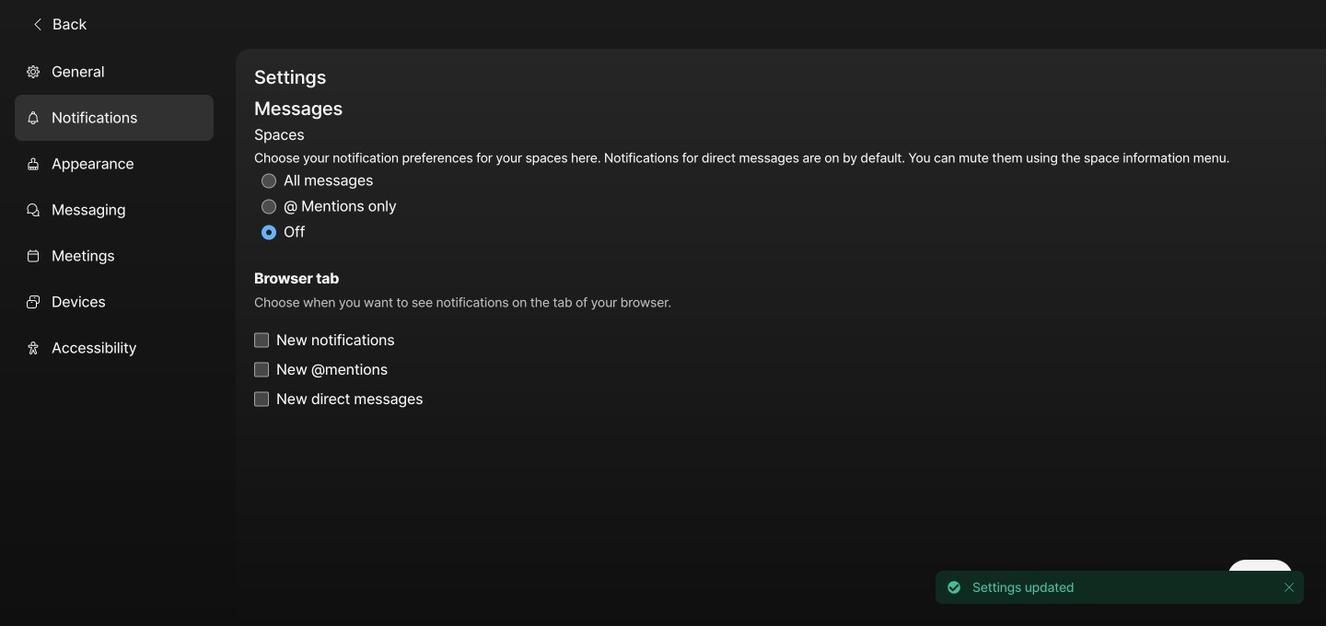 Task type: vqa. For each thing, say whether or not it's contained in the screenshot.
The Cancel_16 ICON
no



Task type: locate. For each thing, give the bounding box(es) containing it.
alert
[[928, 564, 1312, 612]]

Off radio
[[262, 225, 276, 240]]

settings navigation
[[0, 49, 236, 626]]

appearance tab
[[15, 141, 214, 187]]

devices tab
[[15, 279, 214, 325]]

option group
[[254, 122, 1230, 245]]

messaging tab
[[15, 187, 214, 233]]

notifications tab
[[15, 95, 214, 141]]



Task type: describe. For each thing, give the bounding box(es) containing it.
All messages radio
[[262, 173, 276, 188]]

general tab
[[15, 49, 214, 95]]

@ Mentions only radio
[[262, 199, 276, 214]]

meetings tab
[[15, 233, 214, 279]]

accessibility tab
[[15, 325, 214, 371]]



